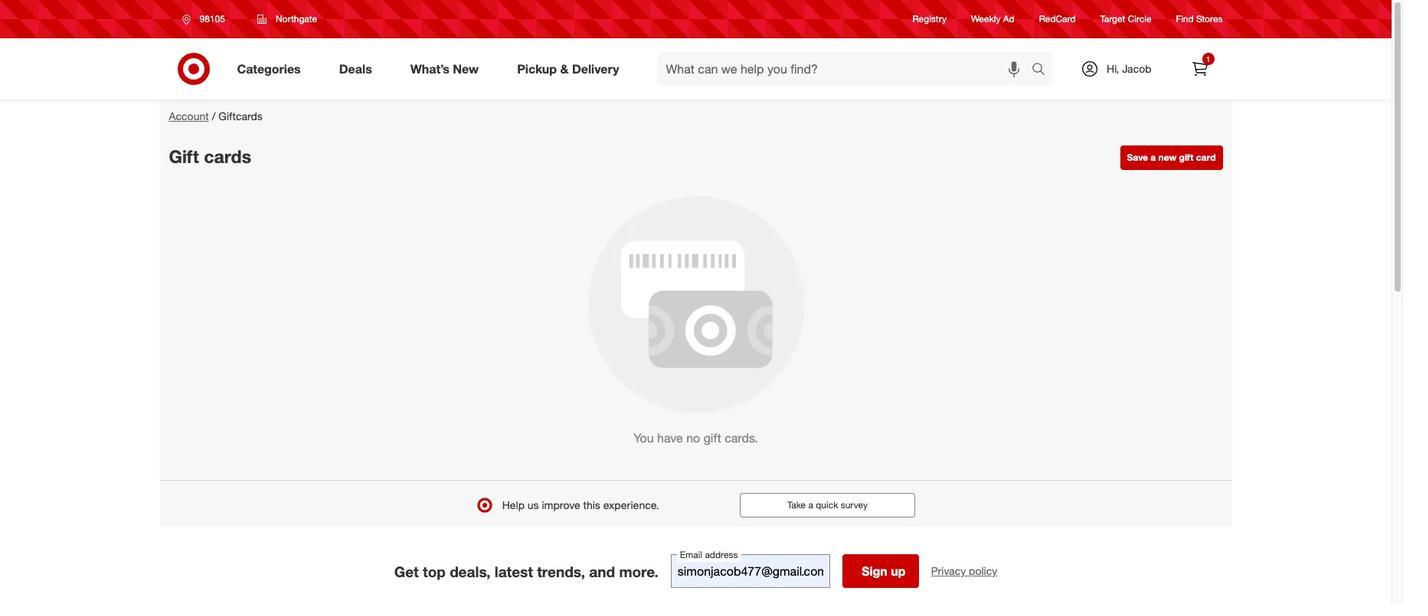 Task type: locate. For each thing, give the bounding box(es) containing it.
more.
[[620, 563, 659, 581]]

cards
[[204, 146, 251, 167]]

quick
[[816, 500, 839, 511]]

take
[[788, 500, 806, 511]]

get top deals, latest trends, and more.
[[394, 563, 659, 581]]

cards.
[[725, 430, 758, 446]]

categories
[[237, 61, 301, 76]]

no
[[687, 430, 701, 446]]

hi,
[[1107, 62, 1120, 75]]

gift right "new"
[[1180, 152, 1194, 163]]

redcard
[[1040, 13, 1076, 25]]

weekly
[[972, 13, 1001, 25]]

jacob
[[1123, 62, 1152, 75]]

1
[[1207, 54, 1211, 64]]

account
[[169, 110, 209, 123]]

new
[[453, 61, 479, 76]]

0 horizontal spatial a
[[809, 500, 814, 511]]

privacy policy
[[932, 565, 998, 578]]

0 horizontal spatial gift
[[704, 430, 722, 446]]

a right take
[[809, 500, 814, 511]]

0 vertical spatial a
[[1151, 152, 1157, 163]]

get
[[394, 563, 419, 581]]

weekly ad link
[[972, 13, 1015, 26]]

a
[[1151, 152, 1157, 163], [809, 500, 814, 511]]

northgate button
[[247, 5, 327, 33]]

hi, jacob
[[1107, 62, 1152, 75]]

weekly ad
[[972, 13, 1015, 25]]

latest
[[495, 563, 533, 581]]

None text field
[[671, 555, 831, 589]]

take a quick survey
[[788, 500, 868, 511]]

card
[[1197, 152, 1217, 163]]

help
[[503, 499, 525, 512]]

have
[[658, 430, 683, 446]]

a for save
[[1151, 152, 1157, 163]]

us
[[528, 499, 539, 512]]

98105
[[200, 13, 225, 25]]

1 vertical spatial a
[[809, 500, 814, 511]]

and
[[590, 563, 616, 581]]

target
[[1101, 13, 1126, 25]]

1 vertical spatial gift
[[704, 430, 722, 446]]

deals link
[[326, 52, 391, 86]]

search button
[[1025, 52, 1062, 89]]

a left "new"
[[1151, 152, 1157, 163]]

deals
[[339, 61, 372, 76]]

0 vertical spatial gift
[[1180, 152, 1194, 163]]

pickup
[[517, 61, 557, 76]]

what's new
[[411, 61, 479, 76]]

top
[[423, 563, 446, 581]]

target circle
[[1101, 13, 1152, 25]]

gift right no
[[704, 430, 722, 446]]

survey
[[841, 500, 868, 511]]

up
[[891, 564, 906, 580]]

trends,
[[537, 563, 585, 581]]

gift inside button
[[1180, 152, 1194, 163]]

1 horizontal spatial a
[[1151, 152, 1157, 163]]

gift
[[1180, 152, 1194, 163], [704, 430, 722, 446]]

help us improve this experience.
[[503, 499, 660, 512]]

new
[[1159, 152, 1177, 163]]

1 link
[[1184, 52, 1217, 86]]

sign
[[862, 564, 888, 580]]

gift cards
[[169, 146, 251, 167]]

save
[[1128, 152, 1149, 163]]

privacy
[[932, 565, 966, 578]]

1 horizontal spatial gift
[[1180, 152, 1194, 163]]

this
[[584, 499, 601, 512]]



Task type: vqa. For each thing, say whether or not it's contained in the screenshot.
Blue
no



Task type: describe. For each thing, give the bounding box(es) containing it.
improve
[[542, 499, 581, 512]]

you
[[634, 430, 654, 446]]

target circle link
[[1101, 13, 1152, 26]]

ad
[[1004, 13, 1015, 25]]

you have no gift cards.
[[634, 430, 758, 446]]

take a quick survey button
[[740, 494, 916, 518]]

sign up button
[[843, 555, 919, 589]]

what's new link
[[398, 52, 498, 86]]

pickup & delivery
[[517, 61, 620, 76]]

redcard link
[[1040, 13, 1076, 26]]

pickup & delivery link
[[504, 52, 639, 86]]

what's
[[411, 61, 450, 76]]

save a new gift card
[[1128, 152, 1217, 163]]

circle
[[1129, 13, 1152, 25]]

find stores
[[1177, 13, 1223, 25]]

gift for card
[[1180, 152, 1194, 163]]

sign up
[[862, 564, 906, 580]]

find stores link
[[1177, 13, 1223, 26]]

&
[[561, 61, 569, 76]]

northgate
[[276, 13, 317, 25]]

registry link
[[913, 13, 947, 26]]

giftcards
[[219, 110, 263, 123]]

save a new gift card button
[[1121, 146, 1223, 170]]

find
[[1177, 13, 1194, 25]]

policy
[[969, 565, 998, 578]]

gift for cards.
[[704, 430, 722, 446]]

98105 button
[[172, 5, 241, 33]]

categories link
[[224, 52, 320, 86]]

a for take
[[809, 500, 814, 511]]

account / giftcards
[[169, 110, 263, 123]]

/
[[212, 110, 216, 123]]

experience.
[[604, 499, 660, 512]]

What can we help you find? suggestions appear below search field
[[657, 52, 1036, 86]]

gift
[[169, 146, 199, 167]]

deals,
[[450, 563, 491, 581]]

delivery
[[572, 61, 620, 76]]

stores
[[1197, 13, 1223, 25]]

account link
[[169, 110, 209, 123]]

registry
[[913, 13, 947, 25]]

privacy policy link
[[932, 564, 998, 580]]

search
[[1025, 63, 1062, 78]]



